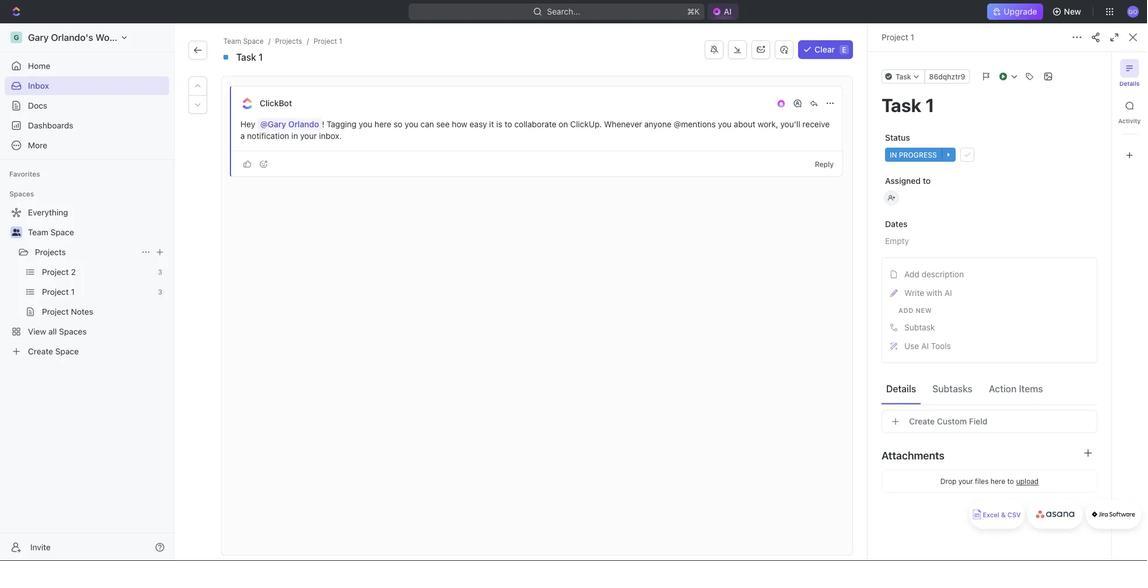 Task type: describe. For each thing, give the bounding box(es) containing it.
0 horizontal spatial projects link
[[35, 243, 137, 262]]

more button
[[5, 136, 169, 155]]

gary orlando's workspace
[[28, 32, 144, 43]]

Edit task name text field
[[882, 94, 1098, 116]]

see
[[437, 119, 450, 129]]

space for create space
[[55, 347, 79, 356]]

1 inside sidebar navigation
[[71, 287, 75, 297]]

create space link
[[5, 342, 167, 361]]

add description button
[[886, 265, 1094, 284]]

action items
[[989, 383, 1044, 394]]

description
[[922, 269, 965, 279]]

inbox
[[28, 81, 49, 90]]

activity
[[1119, 117, 1142, 124]]

inbox link
[[5, 76, 169, 95]]

more
[[28, 140, 47, 150]]

with
[[927, 288, 943, 298]]

ai inside button
[[945, 288, 953, 298]]

a
[[241, 131, 245, 141]]

details inside task sidebar navigation tab list
[[1120, 80, 1140, 87]]

empty
[[886, 236, 910, 246]]

clear
[[815, 45, 835, 54]]

0 vertical spatial project 1
[[882, 32, 915, 42]]

ai button
[[708, 4, 739, 20]]

tree inside sidebar navigation
[[5, 203, 169, 361]]

drop your files here to upload
[[941, 477, 1039, 485]]

so
[[394, 119, 403, 129]]

2 horizontal spatial project 1 link
[[882, 32, 915, 42]]

create for create space
[[28, 347, 53, 356]]

project 1 inside sidebar navigation
[[42, 287, 75, 297]]

docs
[[28, 101, 47, 110]]

in progress
[[890, 151, 938, 159]]

to inside ! tagging you here so you can see how easy it is to collaborate on clickup. whenever anyone @mentions you about work, you'll receive a notification in your inbox.
[[505, 119, 512, 129]]

view all spaces
[[28, 327, 87, 336]]

projects inside tree
[[35, 247, 66, 257]]

assigned to
[[886, 176, 931, 186]]

action
[[989, 383, 1017, 394]]

space for team space / projects / project 1
[[243, 37, 264, 45]]

collaborate
[[515, 119, 557, 129]]

use ai tools
[[905, 341, 952, 351]]

team for team space
[[28, 227, 48, 237]]

project notes link
[[42, 302, 167, 321]]

docs link
[[5, 96, 169, 115]]

in inside ! tagging you here so you can see how easy it is to collaborate on clickup. whenever anyone @mentions you about work, you'll receive a notification in your inbox.
[[292, 131, 298, 141]]

create space
[[28, 347, 79, 356]]

go button
[[1124, 2, 1143, 21]]

2
[[71, 267, 76, 277]]

new
[[1065, 7, 1082, 16]]

orlando's
[[51, 32, 93, 43]]

subtask
[[905, 323, 936, 332]]

search...
[[547, 7, 580, 16]]

1 horizontal spatial your
[[959, 477, 974, 485]]

csv
[[1008, 511, 1022, 519]]

0 vertical spatial team space link
[[221, 35, 266, 47]]

project 2 link
[[42, 263, 153, 281]]

everything
[[28, 208, 68, 217]]

status
[[886, 133, 911, 142]]

here for to
[[991, 477, 1006, 485]]

use
[[905, 341, 920, 351]]

can
[[421, 119, 434, 129]]

excel & csv
[[983, 511, 1022, 519]]

1 horizontal spatial to
[[923, 176, 931, 186]]

project 2
[[42, 267, 76, 277]]

sidebar navigation
[[0, 23, 177, 561]]

gary orlando's workspace, , element
[[11, 32, 22, 43]]

clickbot button
[[259, 98, 293, 109]]

reply
[[815, 160, 834, 168]]

project inside 'link'
[[42, 267, 69, 277]]

receive
[[803, 119, 830, 129]]

anyone
[[645, 119, 672, 129]]

action items button
[[985, 378, 1048, 399]]

3 you from the left
[[718, 119, 732, 129]]

! tagging you here so you can see how easy it is to collaborate on clickup. whenever anyone @mentions you about work, you'll receive a notification in your inbox.
[[241, 119, 832, 141]]

attachments
[[882, 449, 945, 462]]

task
[[896, 72, 912, 81]]

upgrade link
[[988, 4, 1044, 20]]

items
[[1020, 383, 1044, 394]]

add new
[[899, 307, 933, 314]]

easy
[[470, 119, 487, 129]]

86dqhztr9
[[930, 72, 966, 81]]

0 vertical spatial spaces
[[9, 190, 34, 198]]

create custom field
[[910, 417, 988, 426]]

1 / from the left
[[269, 37, 271, 45]]

gary
[[28, 32, 49, 43]]

excel
[[983, 511, 1000, 519]]

tagging
[[327, 119, 357, 129]]

subtasks
[[933, 383, 973, 394]]

custom
[[938, 417, 967, 426]]

user group image
[[12, 229, 21, 236]]

write with ai button
[[886, 284, 1094, 302]]

empty button
[[882, 231, 1098, 252]]

in progress button
[[882, 144, 1098, 165]]

orlando
[[288, 119, 319, 129]]

g
[[14, 33, 19, 41]]

task sidebar navigation tab list
[[1117, 59, 1143, 165]]

is
[[497, 119, 503, 129]]

everything link
[[5, 203, 167, 222]]

your inside ! tagging you here so you can see how easy it is to collaborate on clickup. whenever anyone @mentions you about work, you'll receive a notification in your inbox.
[[300, 131, 317, 141]]

work,
[[758, 119, 779, 129]]

‎task 1
[[236, 52, 263, 63]]

e
[[843, 46, 847, 54]]

home link
[[5, 57, 169, 75]]



Task type: locate. For each thing, give the bounding box(es) containing it.
write
[[905, 288, 925, 298]]

about
[[734, 119, 756, 129]]

0 horizontal spatial project 1
[[42, 287, 75, 297]]

tree containing everything
[[5, 203, 169, 361]]

tree
[[5, 203, 169, 361]]

0 vertical spatial space
[[243, 37, 264, 45]]

clickup.
[[571, 119, 602, 129]]

0 vertical spatial add
[[905, 269, 920, 279]]

team inside tree
[[28, 227, 48, 237]]

here right files
[[991, 477, 1006, 485]]

space for team space
[[51, 227, 74, 237]]

1 horizontal spatial you
[[405, 119, 419, 129]]

1 horizontal spatial project 1 link
[[311, 35, 345, 47]]

team for team space / projects / project 1
[[224, 37, 241, 45]]

1 horizontal spatial spaces
[[59, 327, 87, 336]]

details up activity
[[1120, 80, 1140, 87]]

add inside button
[[905, 269, 920, 279]]

1 vertical spatial team
[[28, 227, 48, 237]]

your down orlando
[[300, 131, 317, 141]]

2 horizontal spatial ai
[[945, 288, 953, 298]]

create left custom
[[910, 417, 935, 426]]

create down view
[[28, 347, 53, 356]]

assigned
[[886, 176, 921, 186]]

space down everything
[[51, 227, 74, 237]]

0 vertical spatial to
[[505, 119, 512, 129]]

1 vertical spatial details
[[887, 383, 917, 394]]

ai right use
[[922, 341, 929, 351]]

0 horizontal spatial create
[[28, 347, 53, 356]]

2 vertical spatial space
[[55, 347, 79, 356]]

add up write
[[905, 269, 920, 279]]

1
[[911, 32, 915, 42], [339, 37, 342, 45], [259, 52, 263, 63], [71, 287, 75, 297]]

spaces down the favorites button
[[9, 190, 34, 198]]

0 horizontal spatial projects
[[35, 247, 66, 257]]

in down @gary orlando button
[[292, 131, 298, 141]]

team space link down 'everything' link
[[28, 223, 167, 242]]

here
[[375, 119, 392, 129], [991, 477, 1006, 485]]

2 horizontal spatial to
[[1008, 477, 1015, 485]]

0 horizontal spatial details
[[887, 383, 917, 394]]

invite
[[30, 542, 51, 552]]

!
[[322, 119, 325, 129]]

1 vertical spatial add
[[899, 307, 914, 314]]

clickbot
[[260, 98, 292, 108]]

upload
[[1017, 477, 1039, 485]]

1 vertical spatial project 1
[[42, 287, 75, 297]]

1 horizontal spatial details
[[1120, 80, 1140, 87]]

team up ‎task
[[224, 37, 241, 45]]

0 horizontal spatial team space link
[[28, 223, 167, 242]]

attachments button
[[882, 441, 1098, 469]]

tools
[[932, 341, 952, 351]]

0 horizontal spatial /
[[269, 37, 271, 45]]

0 vertical spatial in
[[292, 131, 298, 141]]

1 vertical spatial spaces
[[59, 327, 87, 336]]

3 for project 2
[[158, 268, 162, 276]]

‎task
[[236, 52, 256, 63]]

0 vertical spatial team
[[224, 37, 241, 45]]

2 horizontal spatial you
[[718, 119, 732, 129]]

1 horizontal spatial /
[[307, 37, 309, 45]]

to right is on the left of the page
[[505, 119, 512, 129]]

2 / from the left
[[307, 37, 309, 45]]

on
[[559, 119, 568, 129]]

spaces right all
[[59, 327, 87, 336]]

1 vertical spatial here
[[991, 477, 1006, 485]]

ai
[[724, 7, 732, 16], [945, 288, 953, 298], [922, 341, 929, 351]]

1 horizontal spatial projects
[[275, 37, 302, 45]]

team right user group icon
[[28, 227, 48, 237]]

in inside dropdown button
[[890, 151, 898, 159]]

pencil image
[[891, 289, 898, 297]]

to
[[505, 119, 512, 129], [923, 176, 931, 186], [1008, 477, 1015, 485]]

create for create custom field
[[910, 417, 935, 426]]

team space
[[28, 227, 74, 237]]

home
[[28, 61, 50, 71]]

3
[[158, 268, 162, 276], [158, 288, 162, 296]]

workspace
[[96, 32, 144, 43]]

subtasks button
[[928, 378, 978, 399]]

add for add new
[[899, 307, 914, 314]]

1 horizontal spatial ai
[[922, 341, 929, 351]]

1 vertical spatial to
[[923, 176, 931, 186]]

create inside create space link
[[28, 347, 53, 356]]

0 vertical spatial projects link
[[273, 35, 305, 47]]

0 horizontal spatial in
[[292, 131, 298, 141]]

&
[[1002, 511, 1006, 519]]

here for so
[[375, 119, 392, 129]]

you'll
[[781, 119, 801, 129]]

project 1 down project 2
[[42, 287, 75, 297]]

excel & csv link
[[970, 500, 1025, 529]]

space up ‎task 1
[[243, 37, 264, 45]]

project
[[882, 32, 909, 42], [314, 37, 337, 45], [42, 267, 69, 277], [42, 287, 69, 297], [42, 307, 69, 316]]

0 vertical spatial here
[[375, 119, 392, 129]]

2 vertical spatial ai
[[922, 341, 929, 351]]

1 horizontal spatial projects link
[[273, 35, 305, 47]]

1 you from the left
[[359, 119, 373, 129]]

to left upload button
[[1008, 477, 1015, 485]]

details inside details "button"
[[887, 383, 917, 394]]

project 1 link
[[882, 32, 915, 42], [311, 35, 345, 47], [42, 283, 153, 301]]

add description
[[905, 269, 965, 279]]

progress
[[900, 151, 938, 159]]

upload button
[[1017, 477, 1039, 485]]

upgrade
[[1004, 7, 1038, 16]]

subtask button
[[886, 318, 1094, 337]]

0 horizontal spatial here
[[375, 119, 392, 129]]

1 horizontal spatial here
[[991, 477, 1006, 485]]

1 3 from the top
[[158, 268, 162, 276]]

1 horizontal spatial project 1
[[882, 32, 915, 42]]

0 horizontal spatial spaces
[[9, 190, 34, 198]]

0 vertical spatial projects
[[275, 37, 302, 45]]

notes
[[71, 307, 93, 316]]

0 vertical spatial ai
[[724, 7, 732, 16]]

dashboards
[[28, 121, 73, 130]]

1 vertical spatial projects
[[35, 247, 66, 257]]

details button
[[882, 378, 921, 399]]

projects link
[[273, 35, 305, 47], [35, 243, 137, 262]]

2 you from the left
[[405, 119, 419, 129]]

view all spaces link
[[5, 322, 167, 341]]

@gary orlando button
[[258, 118, 322, 130]]

2 3 from the top
[[158, 288, 162, 296]]

1 vertical spatial space
[[51, 227, 74, 237]]

in down status
[[890, 151, 898, 159]]

1 vertical spatial projects link
[[35, 243, 137, 262]]

0 horizontal spatial project 1 link
[[42, 283, 153, 301]]

⌘k
[[687, 7, 700, 16]]

team space link up ‎task
[[221, 35, 266, 47]]

new button
[[1048, 2, 1089, 21]]

whenever
[[604, 119, 643, 129]]

2 vertical spatial to
[[1008, 477, 1015, 485]]

you left about
[[718, 119, 732, 129]]

0 horizontal spatial your
[[300, 131, 317, 141]]

0 vertical spatial create
[[28, 347, 53, 356]]

0 vertical spatial details
[[1120, 80, 1140, 87]]

favorites
[[9, 170, 40, 178]]

3 for project 1
[[158, 288, 162, 296]]

1 vertical spatial ai
[[945, 288, 953, 298]]

@mentions
[[674, 119, 716, 129]]

go
[[1129, 8, 1138, 15]]

space
[[243, 37, 264, 45], [51, 227, 74, 237], [55, 347, 79, 356]]

create custom field button
[[882, 410, 1098, 433]]

hey @gary orlando
[[241, 119, 319, 129]]

0 horizontal spatial to
[[505, 119, 512, 129]]

your left files
[[959, 477, 974, 485]]

inbox.
[[319, 131, 342, 141]]

86dqhztr9 button
[[925, 69, 971, 83]]

space inside create space link
[[55, 347, 79, 356]]

1 horizontal spatial create
[[910, 417, 935, 426]]

you right "so"
[[405, 119, 419, 129]]

0 vertical spatial 3
[[158, 268, 162, 276]]

add left new
[[899, 307, 914, 314]]

ai right "⌘k"
[[724, 7, 732, 16]]

create inside "button"
[[910, 417, 935, 426]]

1 vertical spatial team space link
[[28, 223, 167, 242]]

use ai tools button
[[886, 337, 1094, 356]]

0 horizontal spatial team
[[28, 227, 48, 237]]

space down the view all spaces at the bottom left of page
[[55, 347, 79, 356]]

drop
[[941, 477, 957, 485]]

add for add description
[[905, 269, 920, 279]]

view
[[28, 327, 46, 336]]

/
[[269, 37, 271, 45], [307, 37, 309, 45]]

0 horizontal spatial you
[[359, 119, 373, 129]]

how
[[452, 119, 468, 129]]

details down use
[[887, 383, 917, 394]]

field
[[970, 417, 988, 426]]

here left "so"
[[375, 119, 392, 129]]

project 1 up task
[[882, 32, 915, 42]]

you
[[359, 119, 373, 129], [405, 119, 419, 129], [718, 119, 732, 129]]

1 horizontal spatial in
[[890, 151, 898, 159]]

0 vertical spatial your
[[300, 131, 317, 141]]

ai right the with
[[945, 288, 953, 298]]

1 vertical spatial 3
[[158, 288, 162, 296]]

0 horizontal spatial ai
[[724, 7, 732, 16]]

@gary
[[261, 119, 286, 129]]

1 horizontal spatial team
[[224, 37, 241, 45]]

here inside ! tagging you here so you can see how easy it is to collaborate on clickup. whenever anyone @mentions you about work, you'll receive a notification in your inbox.
[[375, 119, 392, 129]]

1 vertical spatial create
[[910, 417, 935, 426]]

1 horizontal spatial team space link
[[221, 35, 266, 47]]

ai inside button
[[724, 7, 732, 16]]

hey
[[241, 119, 255, 129]]

all
[[48, 327, 57, 336]]

to right assigned
[[923, 176, 931, 186]]

1 vertical spatial your
[[959, 477, 974, 485]]

1 vertical spatial in
[[890, 151, 898, 159]]

it
[[490, 119, 494, 129]]

you right tagging
[[359, 119, 373, 129]]

new
[[916, 307, 933, 314]]

ai inside button
[[922, 341, 929, 351]]



Task type: vqa. For each thing, say whether or not it's contained in the screenshot.
Easy
yes



